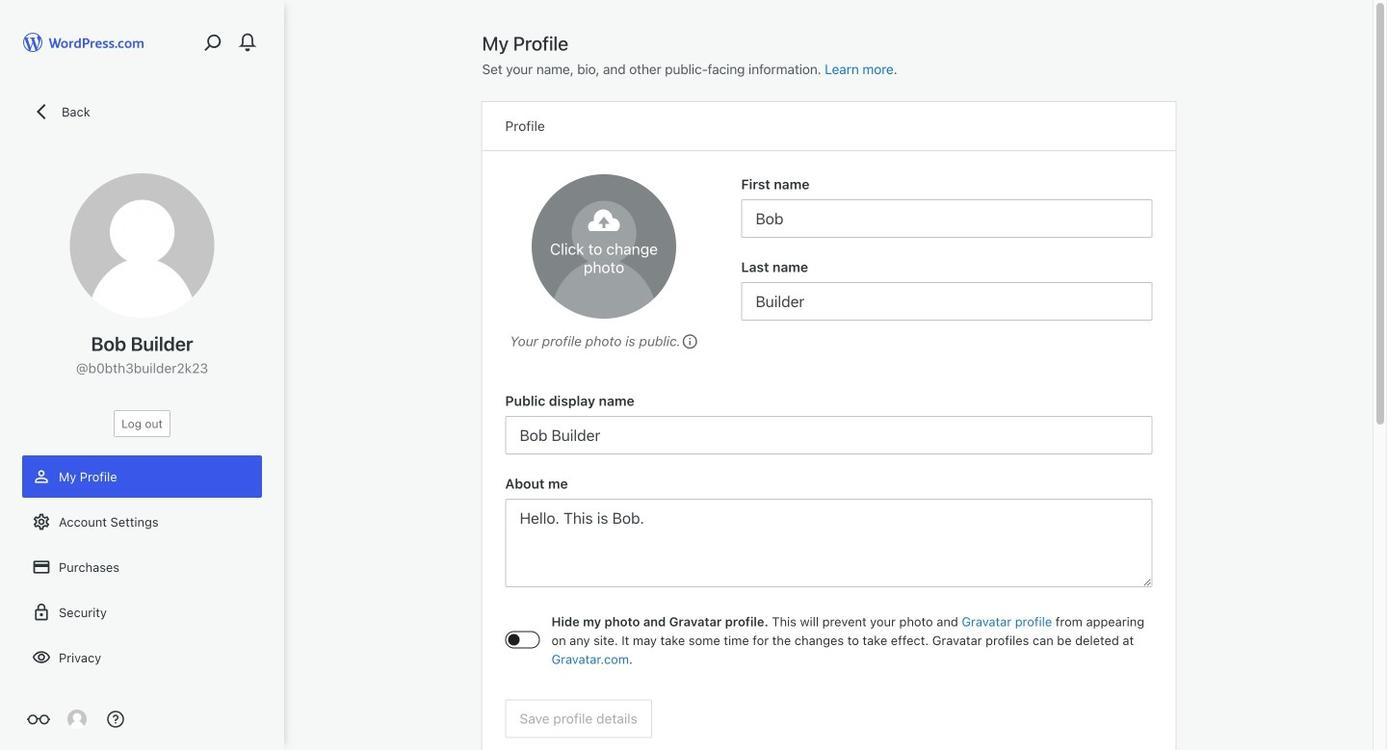 Task type: vqa. For each thing, say whether or not it's contained in the screenshot.
More options for site Site Title ICON at right bottom
no



Task type: describe. For each thing, give the bounding box(es) containing it.
reader image
[[27, 708, 50, 731]]

visibility image
[[32, 649, 51, 668]]

credit_card image
[[32, 558, 51, 577]]

settings image
[[32, 513, 51, 532]]

lock image
[[32, 603, 51, 623]]

person image
[[32, 467, 51, 487]]



Task type: locate. For each thing, give the bounding box(es) containing it.
None text field
[[742, 282, 1153, 321], [505, 416, 1153, 455], [505, 499, 1153, 588], [742, 282, 1153, 321], [505, 416, 1153, 455], [505, 499, 1153, 588]]

bob builder image
[[70, 173, 214, 318], [532, 174, 676, 319], [67, 710, 87, 729]]

main content
[[482, 31, 1176, 751]]

group
[[742, 174, 1153, 238], [742, 257, 1153, 321], [505, 391, 1153, 455], [505, 474, 1153, 594]]

more information image
[[681, 332, 698, 350]]

None text field
[[742, 199, 1153, 238]]



